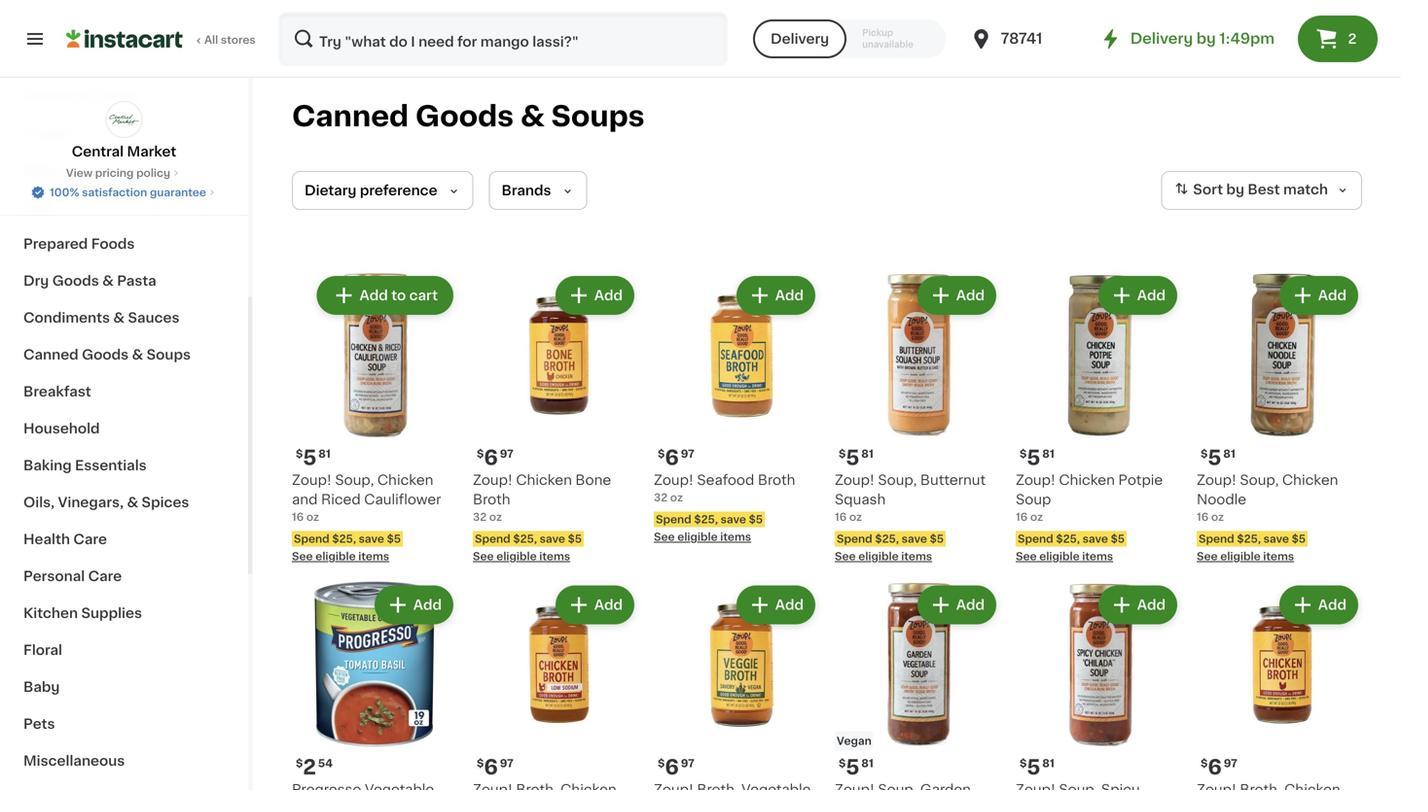 Task type: locate. For each thing, give the bounding box(es) containing it.
breakfast
[[23, 385, 91, 399]]

$25,
[[694, 515, 718, 525], [332, 534, 356, 545], [513, 534, 537, 545], [875, 534, 899, 545], [1056, 534, 1080, 545], [1237, 534, 1261, 545]]

4 16 from the left
[[1197, 512, 1209, 523]]

instacart logo image
[[66, 27, 183, 51]]

$25, down zoup! soup, chicken noodle 16 oz at the right bottom of the page
[[1237, 534, 1261, 545]]

save down the zoup! chicken potpie soup 16 oz
[[1083, 534, 1108, 545]]

save down zoup! chicken bone broth 32 oz
[[540, 534, 565, 545]]

bone
[[575, 474, 611, 487]]

items for noodle
[[1263, 552, 1294, 562]]

save down zoup! soup, chicken noodle 16 oz at the right bottom of the page
[[1263, 534, 1289, 545]]

baking essentials link
[[12, 448, 236, 485]]

16 for zoup! chicken potpie soup
[[1016, 512, 1028, 523]]

by right sort
[[1226, 183, 1244, 197]]

frozen
[[23, 126, 71, 140]]

save for squash
[[902, 534, 927, 545]]

product group
[[292, 272, 457, 565], [473, 272, 638, 565], [654, 272, 819, 545], [835, 272, 1000, 565], [1016, 272, 1181, 565], [1197, 272, 1362, 565], [292, 582, 457, 791], [473, 582, 638, 791], [654, 582, 819, 791], [835, 582, 1000, 791], [1016, 582, 1181, 791], [1197, 582, 1362, 791]]

zoup! soup, butternut squash 16 oz
[[835, 474, 986, 523]]

by for delivery
[[1196, 32, 1216, 46]]

1 vertical spatial 2
[[303, 758, 316, 778]]

eligible down soup
[[1039, 552, 1080, 562]]

& up brands dropdown button
[[520, 103, 545, 130]]

zoup!
[[292, 474, 332, 487], [473, 474, 513, 487], [654, 474, 694, 487], [835, 474, 874, 487], [1016, 474, 1055, 487], [1197, 474, 1236, 487]]

$25, down zoup! chicken bone broth 32 oz
[[513, 534, 537, 545]]

2
[[1348, 32, 1357, 46], [303, 758, 316, 778]]

zoup! inside zoup! chicken bone broth 32 oz
[[473, 474, 513, 487]]

$5 down zoup! soup, butternut squash 16 oz
[[930, 534, 944, 545]]

1 horizontal spatial 32
[[654, 493, 668, 503]]

items down the zoup! chicken potpie soup 16 oz
[[1082, 552, 1113, 562]]

0 vertical spatial by
[[1196, 32, 1216, 46]]

&
[[78, 90, 89, 103], [520, 103, 545, 130], [102, 274, 114, 288], [113, 311, 125, 325], [132, 348, 143, 362], [127, 496, 138, 510]]

3 chicken from the left
[[1059, 474, 1115, 487]]

see down zoup! seafood broth 32 oz
[[654, 532, 675, 543]]

eligible down noodle
[[1220, 552, 1261, 562]]

6 zoup! from the left
[[1197, 474, 1236, 487]]

eligible down squash
[[858, 552, 899, 562]]

brands button
[[489, 171, 587, 210]]

spend down soup
[[1018, 534, 1053, 545]]

$5 for zoup! soup, chicken and riced cauliflower
[[387, 534, 401, 545]]

oz for zoup! chicken potpie soup
[[1030, 512, 1043, 523]]

1 zoup! from the left
[[292, 474, 332, 487]]

save down zoup! soup, chicken and riced cauliflower 16 oz
[[359, 534, 384, 545]]

$ 5 81 for zoup! soup, chicken and riced cauliflower
[[296, 448, 331, 468]]

16 inside the zoup! chicken potpie soup 16 oz
[[1016, 512, 1028, 523]]

100% satisfaction guarantee button
[[30, 181, 218, 200]]

$25, down zoup! seafood broth 32 oz
[[694, 515, 718, 525]]

see down squash
[[835, 552, 856, 562]]

canned inside "canned goods & soups" link
[[23, 348, 79, 362]]

3 zoup! from the left
[[654, 474, 694, 487]]

soup, up riced
[[335, 474, 374, 487]]

2 zoup! from the left
[[473, 474, 513, 487]]

5 for zoup! soup, chicken and riced cauliflower
[[303, 448, 316, 468]]

0 vertical spatial care
[[73, 533, 107, 547]]

2 16 from the left
[[835, 512, 847, 523]]

see for broth
[[473, 552, 494, 562]]

broth right seafood
[[758, 474, 795, 487]]

soup, for noodle
[[1240, 474, 1279, 487]]

oils,
[[23, 496, 55, 510]]

see down noodle
[[1197, 552, 1218, 562]]

zoup! inside zoup! soup, chicken noodle 16 oz
[[1197, 474, 1236, 487]]

oz inside zoup! soup, chicken noodle 16 oz
[[1211, 512, 1224, 523]]

floral
[[23, 644, 62, 658]]

save down zoup! seafood broth 32 oz
[[721, 515, 746, 525]]

1 horizontal spatial soup,
[[878, 474, 917, 487]]

dry
[[23, 274, 49, 288]]

spend
[[656, 515, 691, 525], [294, 534, 329, 545], [475, 534, 510, 545], [837, 534, 872, 545], [1018, 534, 1053, 545], [1199, 534, 1234, 545]]

$5
[[749, 515, 763, 525], [387, 534, 401, 545], [568, 534, 582, 545], [930, 534, 944, 545], [1111, 534, 1125, 545], [1292, 534, 1306, 545]]

None search field
[[278, 12, 728, 66]]

see down and
[[292, 552, 313, 562]]

4 chicken from the left
[[1282, 474, 1338, 487]]

by
[[1196, 32, 1216, 46], [1226, 183, 1244, 197]]

& up "breakfast" link
[[132, 348, 143, 362]]

0 horizontal spatial canned
[[23, 348, 79, 362]]

brands
[[502, 184, 551, 198]]

2 chicken from the left
[[516, 474, 572, 487]]

household
[[23, 422, 100, 436]]

$ 6 97
[[477, 448, 513, 468], [658, 448, 694, 468], [477, 758, 513, 778], [658, 758, 694, 778], [1201, 758, 1237, 778]]

canned goods & soups down the search field
[[292, 103, 645, 130]]

save down zoup! soup, butternut squash 16 oz
[[902, 534, 927, 545]]

kitchen
[[23, 607, 78, 621]]

2 soup, from the left
[[878, 474, 917, 487]]

save
[[721, 515, 746, 525], [359, 534, 384, 545], [540, 534, 565, 545], [902, 534, 927, 545], [1083, 534, 1108, 545], [1263, 534, 1289, 545]]

zoup! inside the zoup! chicken potpie soup 16 oz
[[1016, 474, 1055, 487]]

5 for zoup! chicken potpie soup
[[1027, 448, 1040, 468]]

0 horizontal spatial canned goods & soups
[[23, 348, 191, 362]]

foods
[[91, 237, 135, 251]]

items down zoup! soup, butternut squash 16 oz
[[901, 552, 932, 562]]

broth right 'cauliflower'
[[473, 493, 510, 507]]

spend $25, save $5 see eligible items down riced
[[292, 534, 401, 562]]

stores
[[221, 35, 256, 45]]

zoup! for soup
[[1016, 474, 1055, 487]]

$5 down zoup! soup, chicken noodle 16 oz at the right bottom of the page
[[1292, 534, 1306, 545]]

0 horizontal spatial 32
[[473, 512, 487, 523]]

1 vertical spatial 32
[[473, 512, 487, 523]]

1 vertical spatial goods
[[52, 274, 99, 288]]

$5 down 'cauliflower'
[[387, 534, 401, 545]]

care up supplies
[[88, 570, 122, 584]]

guarantee
[[150, 187, 206, 198]]

by inside best match sort by "field"
[[1226, 183, 1244, 197]]

see down soup
[[1016, 552, 1037, 562]]

preference
[[360, 184, 437, 198]]

3 16 from the left
[[1016, 512, 1028, 523]]

$25, down riced
[[332, 534, 356, 545]]

spend $25, save $5 see eligible items down zoup! chicken bone broth 32 oz
[[473, 534, 582, 562]]

32 inside zoup! chicken bone broth 32 oz
[[473, 512, 487, 523]]

eligible down riced
[[315, 552, 356, 562]]

prepared foods link
[[12, 226, 236, 263]]

soup, inside zoup! soup, butternut squash 16 oz
[[878, 474, 917, 487]]

1 vertical spatial broth
[[473, 493, 510, 507]]

save for broth
[[540, 534, 565, 545]]

canned goods & soups
[[292, 103, 645, 130], [23, 348, 191, 362]]

items for soup
[[1082, 552, 1113, 562]]

16 inside zoup! soup, butternut squash 16 oz
[[835, 512, 847, 523]]

by inside delivery by 1:49pm link
[[1196, 32, 1216, 46]]

floral link
[[12, 632, 236, 669]]

spend for noodle
[[1199, 534, 1234, 545]]

see
[[654, 532, 675, 543], [292, 552, 313, 562], [473, 552, 494, 562], [835, 552, 856, 562], [1016, 552, 1037, 562], [1197, 552, 1218, 562]]

81 for zoup! soup, butternut squash
[[861, 449, 874, 460]]

0 vertical spatial 32
[[654, 493, 668, 503]]

zoup! soup, chicken and riced cauliflower 16 oz
[[292, 474, 441, 523]]

spend for broth
[[475, 534, 510, 545]]

spend down noodle
[[1199, 534, 1234, 545]]

spend down zoup! seafood broth 32 oz
[[656, 515, 691, 525]]

goods
[[415, 103, 514, 130], [52, 274, 99, 288], [82, 348, 129, 362]]

zoup! chicken bone broth 32 oz
[[473, 474, 611, 523]]

1 vertical spatial care
[[88, 570, 122, 584]]

prepared foods
[[23, 237, 135, 251]]

zoup! inside zoup! soup, butternut squash 16 oz
[[835, 474, 874, 487]]

zoup! for broth
[[473, 474, 513, 487]]

match
[[1283, 183, 1328, 197]]

eligible for squash
[[858, 552, 899, 562]]

100% satisfaction guarantee
[[50, 187, 206, 198]]

$5 down zoup! chicken bone broth 32 oz
[[568, 534, 582, 545]]

Best match Sort by field
[[1161, 171, 1362, 210]]

$5 for zoup! soup, chicken noodle
[[1292, 534, 1306, 545]]

chicken
[[377, 474, 433, 487], [516, 474, 572, 487], [1059, 474, 1115, 487], [1282, 474, 1338, 487]]

health
[[23, 533, 70, 547]]

soup, for and
[[335, 474, 374, 487]]

zoup! inside zoup! seafood broth 32 oz
[[654, 474, 694, 487]]

1 horizontal spatial delivery
[[1130, 32, 1193, 46]]

delivery inside delivery by 1:49pm link
[[1130, 32, 1193, 46]]

$25, for and
[[332, 534, 356, 545]]

cauliflower
[[364, 493, 441, 507]]

eligible for soup
[[1039, 552, 1080, 562]]

0 horizontal spatial delivery
[[771, 32, 829, 46]]

6
[[484, 448, 498, 468], [665, 448, 679, 468], [484, 758, 498, 778], [665, 758, 679, 778], [1208, 758, 1222, 778]]

16 down squash
[[835, 512, 847, 523]]

canned up dietary
[[292, 103, 409, 130]]

1 vertical spatial soups
[[147, 348, 191, 362]]

oz inside the zoup! chicken potpie soup 16 oz
[[1030, 512, 1043, 523]]

1 chicken from the left
[[377, 474, 433, 487]]

product group containing 2
[[292, 582, 457, 791]]

items for broth
[[539, 552, 570, 562]]

items down zoup! soup, chicken and riced cauliflower 16 oz
[[358, 552, 389, 562]]

all stores link
[[66, 12, 257, 66]]

soups down sauces
[[147, 348, 191, 362]]

spend $25, save $5 see eligible items down zoup! soup, butternut squash 16 oz
[[835, 534, 944, 562]]

spend $25, save $5 see eligible items down zoup! seafood broth 32 oz
[[654, 515, 763, 543]]

1 horizontal spatial canned goods & soups
[[292, 103, 645, 130]]

canned goods & soups down condiments & sauces
[[23, 348, 191, 362]]

potpie
[[1118, 474, 1163, 487]]

1 horizontal spatial by
[[1226, 183, 1244, 197]]

zoup! for squash
[[835, 474, 874, 487]]

& left sauces
[[113, 311, 125, 325]]

$5 for zoup! chicken bone broth
[[568, 534, 582, 545]]

eligible for broth
[[496, 552, 537, 562]]

candy
[[92, 90, 139, 103]]

zoup! for noodle
[[1197, 474, 1236, 487]]

zoup! inside zoup! soup, chicken and riced cauliflower 16 oz
[[292, 474, 332, 487]]

16 inside zoup! soup, chicken noodle 16 oz
[[1197, 512, 1209, 523]]

81 for zoup! soup, chicken and riced cauliflower
[[318, 449, 331, 460]]

0 vertical spatial broth
[[758, 474, 795, 487]]

16 down soup
[[1016, 512, 1028, 523]]

care down vinegars, on the bottom of the page
[[73, 533, 107, 547]]

dietary preference
[[305, 184, 437, 198]]

oz
[[670, 493, 683, 503], [306, 512, 319, 523], [489, 512, 502, 523], [849, 512, 862, 523], [1030, 512, 1043, 523], [1211, 512, 1224, 523]]

5 zoup! from the left
[[1016, 474, 1055, 487]]

by left '1:49pm'
[[1196, 32, 1216, 46]]

soup, inside zoup! soup, chicken noodle 16 oz
[[1240, 474, 1279, 487]]

squash
[[835, 493, 886, 507]]

oz for zoup! soup, butternut squash
[[849, 512, 862, 523]]

canned
[[292, 103, 409, 130], [23, 348, 79, 362]]

$5 down zoup! seafood broth 32 oz
[[749, 515, 763, 525]]

1 horizontal spatial canned
[[292, 103, 409, 130]]

16 for zoup! soup, chicken noodle
[[1197, 512, 1209, 523]]

100%
[[50, 187, 79, 198]]

1 vertical spatial canned goods & soups
[[23, 348, 191, 362]]

items down zoup! chicken bone broth 32 oz
[[539, 552, 570, 562]]

spend $25, save $5 see eligible items for and
[[292, 534, 401, 562]]

16
[[292, 512, 304, 523], [835, 512, 847, 523], [1016, 512, 1028, 523], [1197, 512, 1209, 523]]

goods for dry goods & pasta link
[[52, 274, 99, 288]]

chicken inside zoup! chicken bone broth 32 oz
[[516, 474, 572, 487]]

oz inside zoup! soup, butternut squash 16 oz
[[849, 512, 862, 523]]

0 vertical spatial soups
[[551, 103, 645, 130]]

0 horizontal spatial soup,
[[335, 474, 374, 487]]

soup, up noodle
[[1240, 474, 1279, 487]]

1 vertical spatial by
[[1226, 183, 1244, 197]]

see down zoup! chicken bone broth 32 oz
[[473, 552, 494, 562]]

canned up the breakfast
[[23, 348, 79, 362]]

baking essentials
[[23, 459, 147, 473]]

0 horizontal spatial broth
[[473, 493, 510, 507]]

5
[[303, 448, 316, 468], [846, 448, 859, 468], [1027, 448, 1040, 468], [1208, 448, 1221, 468], [846, 758, 859, 778], [1027, 758, 1040, 778]]

soup, for squash
[[878, 474, 917, 487]]

delivery inside delivery button
[[771, 32, 829, 46]]

soups
[[551, 103, 645, 130], [147, 348, 191, 362]]

spend down zoup! chicken bone broth 32 oz
[[475, 534, 510, 545]]

1 horizontal spatial 2
[[1348, 32, 1357, 46]]

$5 for zoup! soup, butternut squash
[[930, 534, 944, 545]]

spend down and
[[294, 534, 329, 545]]

oz inside zoup! chicken bone broth 32 oz
[[489, 512, 502, 523]]

0 vertical spatial 2
[[1348, 32, 1357, 46]]

delivery for delivery by 1:49pm
[[1130, 32, 1193, 46]]

1 horizontal spatial broth
[[758, 474, 795, 487]]

eligible down zoup! seafood broth 32 oz
[[677, 532, 718, 543]]

add
[[360, 289, 388, 303], [594, 289, 623, 303], [775, 289, 804, 303], [956, 289, 985, 303], [1137, 289, 1166, 303], [1318, 289, 1347, 303], [413, 599, 442, 612], [594, 599, 623, 612], [775, 599, 804, 612], [956, 599, 985, 612], [1137, 599, 1166, 612], [1318, 599, 1347, 612]]

soups up brands dropdown button
[[551, 103, 645, 130]]

goods down condiments & sauces
[[82, 348, 129, 362]]

spend for and
[[294, 534, 329, 545]]

goods down prepared foods
[[52, 274, 99, 288]]

kitchen supplies link
[[12, 595, 236, 632]]

goods down the search field
[[415, 103, 514, 130]]

spend $25, save $5 see eligible items
[[654, 515, 763, 543], [292, 534, 401, 562], [473, 534, 582, 562], [835, 534, 944, 562], [1016, 534, 1125, 562], [1197, 534, 1306, 562]]

4 zoup! from the left
[[835, 474, 874, 487]]

add button
[[557, 278, 632, 313], [738, 278, 813, 313], [919, 278, 994, 313], [1100, 278, 1175, 313], [1281, 278, 1356, 313], [376, 588, 451, 623], [557, 588, 632, 623], [738, 588, 813, 623], [919, 588, 994, 623], [1100, 588, 1175, 623], [1281, 588, 1356, 623]]

0 horizontal spatial 2
[[303, 758, 316, 778]]

spend $25, save $5 see eligible items down the zoup! chicken potpie soup 16 oz
[[1016, 534, 1125, 562]]

spend $25, save $5 see eligible items for squash
[[835, 534, 944, 562]]

spend for squash
[[837, 534, 872, 545]]

16 down noodle
[[1197, 512, 1209, 523]]

central market logo image
[[106, 101, 143, 138]]

delivery by 1:49pm link
[[1099, 27, 1275, 51]]

pricing
[[95, 168, 134, 179]]

1:49pm
[[1219, 32, 1275, 46]]

add inside product group
[[413, 599, 442, 612]]

see for squash
[[835, 552, 856, 562]]

1 vertical spatial canned
[[23, 348, 79, 362]]

$ 2 54
[[296, 758, 333, 778]]

$5 down the zoup! chicken potpie soup 16 oz
[[1111, 534, 1125, 545]]

save for noodle
[[1263, 534, 1289, 545]]

butternut
[[920, 474, 986, 487]]

central
[[72, 145, 124, 159]]

0 horizontal spatial by
[[1196, 32, 1216, 46]]

items down zoup! seafood broth 32 oz
[[720, 532, 751, 543]]

3 soup, from the left
[[1240, 474, 1279, 487]]

items down zoup! soup, chicken noodle 16 oz at the right bottom of the page
[[1263, 552, 1294, 562]]

2 vertical spatial goods
[[82, 348, 129, 362]]

$25, down zoup! soup, butternut squash 16 oz
[[875, 534, 899, 545]]

& left 'pasta'
[[102, 274, 114, 288]]

spend down squash
[[837, 534, 872, 545]]

soup, inside zoup! soup, chicken and riced cauliflower 16 oz
[[335, 474, 374, 487]]

spend $25, save $5 see eligible items down zoup! soup, chicken noodle 16 oz at the right bottom of the page
[[1197, 534, 1306, 562]]

delivery
[[1130, 32, 1193, 46], [771, 32, 829, 46]]

1 16 from the left
[[292, 512, 304, 523]]

soup, up squash
[[878, 474, 917, 487]]

eligible down zoup! chicken bone broth 32 oz
[[496, 552, 537, 562]]

$25, down the zoup! chicken potpie soup 16 oz
[[1056, 534, 1080, 545]]

2 horizontal spatial soup,
[[1240, 474, 1279, 487]]

1 soup, from the left
[[335, 474, 374, 487]]

81
[[318, 449, 331, 460], [861, 449, 874, 460], [1042, 449, 1054, 460], [1223, 449, 1235, 460], [861, 759, 874, 770], [1042, 759, 1054, 770]]

16 down and
[[292, 512, 304, 523]]



Task type: vqa. For each thing, say whether or not it's contained in the screenshot.
the Party & Gift Supplies link on the top of the page
no



Task type: describe. For each thing, give the bounding box(es) containing it.
1 horizontal spatial soups
[[551, 103, 645, 130]]

$ inside $ 2 54
[[296, 759, 303, 770]]

2 button
[[1298, 16, 1378, 62]]

add button inside product group
[[376, 588, 451, 623]]

eligible for 32
[[677, 532, 718, 543]]

health care link
[[12, 521, 236, 558]]

market
[[127, 145, 176, 159]]

dietary preference button
[[292, 171, 473, 210]]

condiments
[[23, 311, 110, 325]]

personal
[[23, 570, 85, 584]]

policy
[[136, 168, 170, 179]]

essentials
[[75, 459, 147, 473]]

see for soup
[[1016, 552, 1037, 562]]

vinegars,
[[58, 496, 124, 510]]

dietary
[[305, 184, 357, 198]]

0 horizontal spatial soups
[[147, 348, 191, 362]]

miscellaneous link
[[12, 743, 236, 780]]

deli
[[23, 200, 51, 214]]

baking
[[23, 459, 72, 473]]

delivery for delivery
[[771, 32, 829, 46]]

add to cart button
[[319, 278, 451, 313]]

broth inside zoup! seafood broth 32 oz
[[758, 474, 795, 487]]

zoup! soup, chicken noodle 16 oz
[[1197, 474, 1338, 523]]

best match
[[1248, 183, 1328, 197]]

oz inside zoup! seafood broth 32 oz
[[670, 493, 683, 503]]

oz for zoup! chicken bone broth
[[489, 512, 502, 523]]

spend $25, save $5 see eligible items for soup
[[1016, 534, 1125, 562]]

condiments & sauces
[[23, 311, 179, 325]]

frozen link
[[12, 115, 236, 152]]

81 for zoup! chicken potpie soup
[[1042, 449, 1054, 460]]

care for health care
[[73, 533, 107, 547]]

zoup! chicken potpie soup 16 oz
[[1016, 474, 1163, 523]]

$5 for zoup! seafood broth
[[749, 515, 763, 525]]

$ 5 81 for zoup! chicken potpie soup
[[1020, 448, 1054, 468]]

2 inside button
[[1348, 32, 1357, 46]]

seafood
[[697, 474, 754, 487]]

$25, for noodle
[[1237, 534, 1261, 545]]

household link
[[12, 411, 236, 448]]

deli link
[[12, 189, 236, 226]]

bakery
[[23, 163, 73, 177]]

16 inside zoup! soup, chicken and riced cauliflower 16 oz
[[292, 512, 304, 523]]

bakery link
[[12, 152, 236, 189]]

health care
[[23, 533, 107, 547]]

central market
[[72, 145, 176, 159]]

all
[[204, 35, 218, 45]]

eligible for and
[[315, 552, 356, 562]]

see for noodle
[[1197, 552, 1218, 562]]

32 inside zoup! seafood broth 32 oz
[[654, 493, 668, 503]]

noodle
[[1197, 493, 1246, 507]]

riced
[[321, 493, 361, 507]]

$25, for 32
[[694, 515, 718, 525]]

sort
[[1193, 183, 1223, 197]]

view pricing policy
[[66, 168, 170, 179]]

Search field
[[280, 14, 726, 64]]

spend for 32
[[656, 515, 691, 525]]

soup
[[1016, 493, 1051, 507]]

0 vertical spatial goods
[[415, 103, 514, 130]]

$5 for zoup! chicken potpie soup
[[1111, 534, 1125, 545]]

personal care
[[23, 570, 122, 584]]

personal care link
[[12, 558, 236, 595]]

add to cart
[[360, 289, 438, 303]]

eligible for noodle
[[1220, 552, 1261, 562]]

sort by
[[1193, 183, 1244, 197]]

& left candy
[[78, 90, 89, 103]]

zoup! for 32
[[654, 474, 694, 487]]

oils, vinegars, & spices link
[[12, 485, 236, 521]]

spend $25, save $5 see eligible items for broth
[[473, 534, 582, 562]]

snacks
[[23, 90, 74, 103]]

$ 5 81 for zoup! soup, butternut squash
[[839, 448, 874, 468]]

pets link
[[12, 706, 236, 743]]

chicken inside zoup! soup, chicken noodle 16 oz
[[1282, 474, 1338, 487]]

service type group
[[753, 19, 946, 58]]

pasta
[[117, 274, 156, 288]]

central market link
[[72, 101, 176, 162]]

pets
[[23, 718, 55, 732]]

to
[[391, 289, 406, 303]]

spend $25, save $5 see eligible items for noodle
[[1197, 534, 1306, 562]]

see for and
[[292, 552, 313, 562]]

78741 button
[[970, 12, 1086, 66]]

sauces
[[128, 311, 179, 325]]

breakfast link
[[12, 374, 236, 411]]

vegan
[[837, 737, 871, 747]]

oils, vinegars, & spices
[[23, 496, 189, 510]]

spend for soup
[[1018, 534, 1053, 545]]

items for squash
[[901, 552, 932, 562]]

snacks & candy link
[[12, 78, 236, 115]]

81 for zoup! soup, chicken noodle
[[1223, 449, 1235, 460]]

$ 5 81 for zoup! soup, chicken noodle
[[1201, 448, 1235, 468]]

save for soup
[[1083, 534, 1108, 545]]

canned goods & soups link
[[12, 337, 236, 374]]

items for and
[[358, 552, 389, 562]]

spices
[[142, 496, 189, 510]]

zoup! seafood broth 32 oz
[[654, 474, 795, 503]]

save for 32
[[721, 515, 746, 525]]

$25, for squash
[[875, 534, 899, 545]]

save for and
[[359, 534, 384, 545]]

supplies
[[81, 607, 142, 621]]

dry goods & pasta
[[23, 274, 156, 288]]

view pricing policy link
[[66, 165, 182, 181]]

chicken inside the zoup! chicken potpie soup 16 oz
[[1059, 474, 1115, 487]]

items for 32
[[720, 532, 751, 543]]

goods for "canned goods & soups" link on the left of the page
[[82, 348, 129, 362]]

delivery by 1:49pm
[[1130, 32, 1275, 46]]

5 for zoup! soup, butternut squash
[[846, 448, 859, 468]]

zoup! for and
[[292, 474, 332, 487]]

cart
[[409, 289, 438, 303]]

delivery button
[[753, 19, 847, 58]]

$25, for soup
[[1056, 534, 1080, 545]]

baby link
[[12, 669, 236, 706]]

78741
[[1001, 32, 1042, 46]]

baby
[[23, 681, 60, 695]]

16 for zoup! soup, butternut squash
[[835, 512, 847, 523]]

& left spices
[[127, 496, 138, 510]]

chicken inside zoup! soup, chicken and riced cauliflower 16 oz
[[377, 474, 433, 487]]

0 vertical spatial canned
[[292, 103, 409, 130]]

snacks & candy
[[23, 90, 139, 103]]

by for sort
[[1226, 183, 1244, 197]]

view
[[66, 168, 92, 179]]

0 vertical spatial canned goods & soups
[[292, 103, 645, 130]]

condiments & sauces link
[[12, 300, 236, 337]]

oz inside zoup! soup, chicken and riced cauliflower 16 oz
[[306, 512, 319, 523]]

dry goods & pasta link
[[12, 263, 236, 300]]

5 for zoup! soup, chicken noodle
[[1208, 448, 1221, 468]]

oz for zoup! soup, chicken noodle
[[1211, 512, 1224, 523]]

all stores
[[204, 35, 256, 45]]

$25, for broth
[[513, 534, 537, 545]]

care for personal care
[[88, 570, 122, 584]]

see for 32
[[654, 532, 675, 543]]

broth inside zoup! chicken bone broth 32 oz
[[473, 493, 510, 507]]

spend $25, save $5 see eligible items for 32
[[654, 515, 763, 543]]

and
[[292, 493, 318, 507]]



